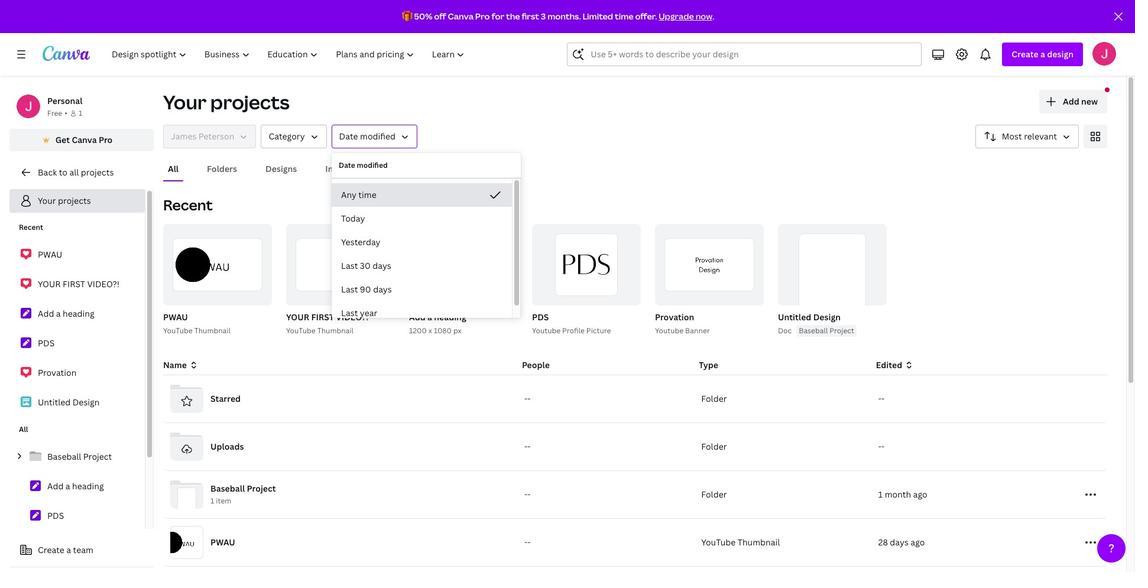 Task type: describe. For each thing, give the bounding box(es) containing it.
1 vertical spatial design
[[73, 397, 100, 408]]

videos button
[[378, 158, 414, 180]]

pwau youtube thumbnail
[[163, 312, 231, 336]]

provation youtube banner
[[655, 312, 710, 336]]

x
[[429, 326, 432, 336]]

item
[[216, 496, 231, 506]]

your first video?! button
[[286, 310, 369, 325]]

create a team
[[38, 545, 93, 556]]

youtube inside 'your first video?! youtube thumbnail'
[[286, 326, 316, 336]]

1 vertical spatial untitled
[[38, 397, 71, 408]]

0 vertical spatial recent
[[163, 195, 213, 215]]

starred
[[211, 393, 241, 404]]

a inside add a heading 1200 x 1080 px
[[428, 312, 432, 323]]

last 30 days
[[341, 260, 391, 271]]

1 add a heading link from the top
[[9, 302, 145, 326]]

for
[[492, 11, 504, 22]]

1 vertical spatial add a heading
[[47, 481, 104, 492]]

last 90 days
[[341, 284, 392, 295]]

add new
[[1063, 96, 1098, 107]]

images button
[[321, 158, 359, 180]]

last 30 days button
[[332, 254, 512, 278]]

1080
[[434, 326, 452, 336]]

folders button
[[202, 158, 242, 180]]

ago for 28 days ago
[[911, 537, 925, 548]]

days for last 90 days
[[373, 284, 392, 295]]

0 vertical spatial canva
[[448, 11, 474, 22]]

0 horizontal spatial recent
[[19, 222, 43, 232]]

0 horizontal spatial untitled design
[[38, 397, 100, 408]]

to
[[59, 167, 67, 178]]

modified inside button
[[360, 131, 396, 142]]

pwau link
[[9, 242, 145, 267]]

free •
[[47, 108, 67, 118]]

1 for 1
[[79, 108, 82, 118]]

thumbnail inside pwau youtube thumbnail
[[194, 326, 231, 336]]

last 30 days option
[[332, 254, 512, 278]]

picture
[[586, 326, 611, 336]]

create a design button
[[1002, 43, 1083, 66]]

untitled design link
[[9, 390, 145, 415]]

provation for provation youtube banner
[[655, 312, 694, 323]]

a inside button
[[66, 545, 71, 556]]

90
[[360, 284, 371, 295]]

yesterday option
[[332, 231, 512, 254]]

ago for 1 month ago
[[913, 489, 928, 500]]

doc
[[778, 326, 792, 336]]

offer.
[[635, 11, 657, 22]]

2 pds link from the top
[[9, 504, 145, 529]]

baseball project 1 item
[[211, 483, 276, 506]]

•
[[65, 108, 67, 118]]

1 inside baseball project 1 item
[[211, 496, 214, 506]]

design
[[1047, 48, 1074, 60]]

days for last 30 days
[[373, 260, 391, 271]]

name button
[[163, 359, 199, 372]]

3 folder from the top
[[701, 489, 727, 500]]

last for last 90 days
[[341, 284, 358, 295]]

all
[[69, 167, 79, 178]]

today option
[[332, 207, 512, 231]]

designs
[[266, 163, 297, 174]]

pds youtube profile picture
[[532, 312, 611, 336]]

upgrade
[[659, 11, 694, 22]]

new
[[1082, 96, 1098, 107]]

1 pds link from the top
[[9, 331, 145, 356]]

add inside dropdown button
[[1063, 96, 1080, 107]]

folders
[[207, 163, 237, 174]]

your first video?! link
[[9, 272, 145, 297]]

date modified inside button
[[339, 131, 396, 142]]

any time option
[[332, 183, 512, 207]]

yesterday
[[341, 237, 381, 248]]

0 horizontal spatial your
[[38, 195, 56, 206]]

canva inside button
[[72, 134, 97, 145]]

baseball project link
[[9, 445, 145, 469]]

list box containing any time
[[332, 183, 512, 325]]

2 horizontal spatial youtube
[[701, 537, 736, 548]]

2 vertical spatial pds
[[47, 510, 64, 522]]

50%
[[414, 11, 432, 22]]

px
[[453, 326, 462, 336]]

a inside dropdown button
[[1041, 48, 1045, 60]]

30
[[360, 260, 371, 271]]

2 date modified from the top
[[339, 160, 388, 170]]

all inside button
[[168, 163, 179, 174]]

james peterson image
[[1093, 42, 1116, 66]]

designs button
[[261, 158, 302, 180]]

any time
[[341, 189, 377, 200]]

Search search field
[[591, 43, 898, 66]]

last year button
[[332, 302, 512, 325]]

design inside button
[[813, 312, 841, 323]]

0 vertical spatial your
[[163, 89, 207, 115]]

baseball project button
[[797, 325, 857, 337]]

your first video?!
[[38, 279, 119, 290]]

images
[[325, 163, 354, 174]]

youtube inside pwau youtube thumbnail
[[163, 326, 193, 336]]

any time button
[[332, 183, 512, 207]]

your projects link
[[9, 189, 145, 213]]

2 add a heading link from the top
[[9, 474, 145, 499]]

1200
[[409, 326, 427, 336]]

months.
[[548, 11, 581, 22]]

uploads
[[211, 441, 244, 452]]

top level navigation element
[[104, 43, 475, 66]]

all button
[[163, 158, 183, 180]]

0 horizontal spatial project
[[83, 451, 112, 462]]

video?! for your first video?! youtube thumbnail
[[336, 312, 369, 323]]

thumbnail inside 'your first video?! youtube thumbnail'
[[317, 326, 354, 336]]

add down "baseball project" link
[[47, 481, 64, 492]]

2 vertical spatial days
[[890, 537, 909, 548]]

2 vertical spatial projects
[[58, 195, 91, 206]]

🎁 50% off canva pro for the first 3 months. limited time offer. upgrade now .
[[402, 11, 715, 22]]

0 horizontal spatial baseball
[[47, 451, 81, 462]]

🎁
[[402, 11, 412, 22]]

add new button
[[1040, 90, 1108, 114]]

get canva pro button
[[9, 129, 154, 151]]

limited
[[583, 11, 613, 22]]

personal
[[47, 95, 82, 106]]

youtube for pds
[[532, 326, 561, 336]]

any
[[341, 189, 357, 200]]



Task type: locate. For each thing, give the bounding box(es) containing it.
get canva pro
[[55, 134, 113, 145]]

pro
[[475, 11, 490, 22], [99, 134, 113, 145]]

pds
[[532, 312, 549, 323], [38, 338, 55, 349], [47, 510, 64, 522]]

provation link
[[9, 361, 145, 386]]

add a heading down "baseball project" link
[[47, 481, 104, 492]]

first for your first video?!
[[63, 279, 85, 290]]

create inside create a team button
[[38, 545, 64, 556]]

add down your first video?! link
[[38, 308, 54, 319]]

0 vertical spatial date modified
[[339, 131, 396, 142]]

date modified up "any time"
[[339, 160, 388, 170]]

a up x
[[428, 312, 432, 323]]

edited button
[[876, 359, 1044, 372]]

0 vertical spatial pro
[[475, 11, 490, 22]]

pwau button
[[163, 310, 188, 325]]

your projects down to
[[38, 195, 91, 206]]

name
[[163, 360, 187, 371]]

baseball down untitled design button
[[799, 326, 828, 336]]

your for your first video?!
[[38, 279, 61, 290]]

pds inside pds youtube profile picture
[[532, 312, 549, 323]]

0 vertical spatial design
[[813, 312, 841, 323]]

add a heading
[[38, 308, 94, 319], [47, 481, 104, 492]]

1 vertical spatial modified
[[357, 160, 388, 170]]

0 horizontal spatial all
[[19, 425, 28, 435]]

create a design
[[1012, 48, 1074, 60]]

heading for second add a heading "link" from the top
[[72, 481, 104, 492]]

1 horizontal spatial youtube
[[655, 326, 684, 336]]

folder for starred
[[701, 393, 727, 404]]

1 vertical spatial pro
[[99, 134, 113, 145]]

2 folder from the top
[[701, 441, 727, 452]]

time inside 'button'
[[359, 189, 377, 200]]

--
[[524, 393, 531, 404], [879, 393, 885, 404], [524, 441, 531, 452], [879, 441, 885, 452], [524, 489, 531, 500], [524, 537, 531, 548]]

0 horizontal spatial first
[[63, 279, 85, 290]]

untitled design down provation "link"
[[38, 397, 100, 408]]

relevant
[[1024, 131, 1057, 142]]

heading down your first video?! link
[[63, 308, 94, 319]]

1 vertical spatial video?!
[[336, 312, 369, 323]]

untitled design button
[[778, 310, 841, 325]]

baseball inside baseball project 1 item
[[211, 483, 245, 495]]

a left design
[[1041, 48, 1045, 60]]

1 folder from the top
[[701, 393, 727, 404]]

provation up untitled design link
[[38, 367, 77, 378]]

pro left for
[[475, 11, 490, 22]]

peterson
[[199, 131, 234, 142]]

canva
[[448, 11, 474, 22], [72, 134, 97, 145]]

the
[[506, 11, 520, 22]]

1 vertical spatial add a heading link
[[9, 474, 145, 499]]

1 vertical spatial days
[[373, 284, 392, 295]]

provation inside the provation youtube banner
[[655, 312, 694, 323]]

last
[[341, 260, 358, 271], [341, 284, 358, 295], [341, 307, 358, 319]]

1 horizontal spatial baseball project
[[799, 326, 854, 336]]

create for create a design
[[1012, 48, 1039, 60]]

pds link up "team"
[[9, 504, 145, 529]]

free
[[47, 108, 62, 118]]

add a heading link down "baseball project" link
[[9, 474, 145, 499]]

baseball up item
[[211, 483, 245, 495]]

folder
[[701, 393, 727, 404], [701, 441, 727, 452], [701, 489, 727, 500]]

Date modified button
[[331, 125, 417, 148]]

2 horizontal spatial pwau
[[211, 537, 235, 548]]

back to all projects
[[38, 167, 114, 178]]

banner
[[685, 326, 710, 336]]

project inside button
[[830, 326, 854, 336]]

now
[[696, 11, 713, 22]]

2 list from the top
[[9, 445, 145, 572]]

Owner button
[[163, 125, 256, 148]]

type
[[699, 360, 718, 371]]

thumbnail
[[194, 326, 231, 336], [317, 326, 354, 336], [738, 537, 780, 548]]

-
[[524, 393, 528, 404], [528, 393, 531, 404], [879, 393, 882, 404], [882, 393, 885, 404], [524, 441, 528, 452], [528, 441, 531, 452], [879, 441, 882, 452], [882, 441, 885, 452], [524, 489, 528, 500], [528, 489, 531, 500], [524, 537, 528, 548], [528, 537, 531, 548]]

1 horizontal spatial your
[[163, 89, 207, 115]]

yesterday button
[[332, 231, 512, 254]]

pds button
[[532, 310, 549, 325]]

a down your first video?! link
[[56, 308, 61, 319]]

1 horizontal spatial baseball
[[211, 483, 245, 495]]

0 horizontal spatial pwau
[[38, 249, 62, 260]]

0 vertical spatial video?!
[[87, 279, 119, 290]]

your
[[38, 279, 61, 290], [286, 312, 309, 323]]

projects right all on the left of the page
[[81, 167, 114, 178]]

first
[[522, 11, 539, 22]]

video?!
[[87, 279, 119, 290], [336, 312, 369, 323]]

off
[[434, 11, 446, 22]]

last year
[[341, 307, 377, 319]]

ago right 28
[[911, 537, 925, 548]]

1 vertical spatial pds
[[38, 338, 55, 349]]

provation button
[[655, 310, 694, 325]]

pro up back to all projects link
[[99, 134, 113, 145]]

1 horizontal spatial video?!
[[336, 312, 369, 323]]

provation up banner on the bottom right of page
[[655, 312, 694, 323]]

folder for uploads
[[701, 441, 727, 452]]

days right the 30
[[373, 260, 391, 271]]

ago
[[913, 489, 928, 500], [911, 537, 925, 548]]

youtube thumbnail
[[701, 537, 780, 548]]

your projects up peterson
[[163, 89, 290, 115]]

list containing baseball project
[[9, 445, 145, 572]]

people
[[522, 360, 550, 371]]

create inside create a design dropdown button
[[1012, 48, 1039, 60]]

create left design
[[1012, 48, 1039, 60]]

0 vertical spatial create
[[1012, 48, 1039, 60]]

0 horizontal spatial provation
[[38, 367, 77, 378]]

untitled design
[[778, 312, 841, 323], [38, 397, 100, 408]]

0 horizontal spatial video?!
[[87, 279, 119, 290]]

2 vertical spatial pwau
[[211, 537, 235, 548]]

1 vertical spatial your
[[38, 195, 56, 206]]

2 horizontal spatial baseball
[[799, 326, 828, 336]]

video?! down pwau 'link'
[[87, 279, 119, 290]]

year
[[360, 307, 377, 319]]

1 vertical spatial your
[[286, 312, 309, 323]]

heading up px
[[434, 312, 466, 323]]

0 vertical spatial project
[[830, 326, 854, 336]]

1 vertical spatial date
[[339, 160, 355, 170]]

your projects
[[163, 89, 290, 115], [38, 195, 91, 206]]

0 vertical spatial ago
[[913, 489, 928, 500]]

untitled up doc
[[778, 312, 811, 323]]

today button
[[332, 207, 512, 231]]

0 vertical spatial days
[[373, 260, 391, 271]]

most relevant
[[1002, 131, 1057, 142]]

date up any at the left top of page
[[339, 160, 355, 170]]

last 90 days option
[[332, 278, 512, 302]]

date inside button
[[339, 131, 358, 142]]

Sort by button
[[975, 125, 1079, 148]]

last inside option
[[341, 260, 358, 271]]

youtube inside the provation youtube banner
[[655, 326, 684, 336]]

2 vertical spatial folder
[[701, 489, 727, 500]]

last 90 days button
[[332, 278, 512, 302]]

modified down date modified button
[[357, 160, 388, 170]]

1 horizontal spatial pro
[[475, 11, 490, 22]]

0 vertical spatial pds
[[532, 312, 549, 323]]

1 vertical spatial time
[[359, 189, 377, 200]]

back
[[38, 167, 57, 178]]

heading inside add a heading 1200 x 1080 px
[[434, 312, 466, 323]]

james peterson
[[171, 131, 234, 142]]

date modified up images
[[339, 131, 396, 142]]

0 horizontal spatial your projects
[[38, 195, 91, 206]]

pwau up your first video?! link
[[38, 249, 62, 260]]

1 vertical spatial provation
[[38, 367, 77, 378]]

1 date from the top
[[339, 131, 358, 142]]

create left "team"
[[38, 545, 64, 556]]

baseball project inside button
[[799, 326, 854, 336]]

add a heading down your first video?! link
[[38, 308, 94, 319]]

0 vertical spatial first
[[63, 279, 85, 290]]

1 vertical spatial baseball project
[[47, 451, 112, 462]]

modified up videos
[[360, 131, 396, 142]]

days right 28
[[890, 537, 909, 548]]

last left year
[[341, 307, 358, 319]]

your first video?! youtube thumbnail
[[286, 312, 369, 336]]

today
[[341, 213, 365, 224]]

1 horizontal spatial youtube
[[286, 326, 316, 336]]

first left last year in the bottom of the page
[[311, 312, 334, 323]]

0 horizontal spatial untitled
[[38, 397, 71, 408]]

project inside baseball project 1 item
[[247, 483, 276, 495]]

last for last year
[[341, 307, 358, 319]]

back to all projects link
[[9, 161, 154, 184]]

0 vertical spatial untitled design
[[778, 312, 841, 323]]

video?! down 90
[[336, 312, 369, 323]]

1 horizontal spatial untitled design
[[778, 312, 841, 323]]

1 horizontal spatial first
[[311, 312, 334, 323]]

month
[[885, 489, 911, 500]]

add a heading button
[[409, 310, 466, 325]]

design down provation "link"
[[73, 397, 100, 408]]

ago right the month
[[913, 489, 928, 500]]

heading
[[63, 308, 94, 319], [434, 312, 466, 323], [72, 481, 104, 492]]

all
[[168, 163, 179, 174], [19, 425, 28, 435]]

pro inside "get canva pro" button
[[99, 134, 113, 145]]

recent
[[163, 195, 213, 215], [19, 222, 43, 232]]

most
[[1002, 131, 1022, 142]]

1 vertical spatial create
[[38, 545, 64, 556]]

1 horizontal spatial design
[[813, 312, 841, 323]]

pwau inside 'link'
[[38, 249, 62, 260]]

add up 1200
[[409, 312, 426, 323]]

1 left item
[[211, 496, 214, 506]]

recent down the your projects link
[[19, 222, 43, 232]]

your for your first video?! youtube thumbnail
[[286, 312, 309, 323]]

untitled design up baseball project button on the right bottom of page
[[778, 312, 841, 323]]

add inside add a heading 1200 x 1080 px
[[409, 312, 426, 323]]

0 horizontal spatial youtube
[[532, 326, 561, 336]]

1 for 1 month ago
[[879, 489, 883, 500]]

0 vertical spatial pwau
[[38, 249, 62, 260]]

list containing pwau
[[9, 242, 145, 415]]

youtube down pds button
[[532, 326, 561, 336]]

your down back
[[38, 195, 56, 206]]

first
[[63, 279, 85, 290], [311, 312, 334, 323]]

get
[[55, 134, 70, 145]]

provation for provation
[[38, 367, 77, 378]]

0 vertical spatial add a heading
[[38, 308, 94, 319]]

1 vertical spatial canva
[[72, 134, 97, 145]]

28
[[879, 537, 888, 548]]

1 vertical spatial all
[[19, 425, 28, 435]]

your inside 'your first video?! youtube thumbnail'
[[286, 312, 309, 323]]

1 youtube from the left
[[532, 326, 561, 336]]

1 vertical spatial last
[[341, 284, 358, 295]]

1 horizontal spatial your
[[286, 312, 309, 323]]

0 vertical spatial time
[[615, 11, 634, 22]]

pds up people
[[532, 312, 549, 323]]

design up baseball project button on the right bottom of page
[[813, 312, 841, 323]]

0 vertical spatial all
[[168, 163, 179, 174]]

add left the new
[[1063, 96, 1080, 107]]

your
[[163, 89, 207, 115], [38, 195, 56, 206]]

provation inside "link"
[[38, 367, 77, 378]]

1 horizontal spatial create
[[1012, 48, 1039, 60]]

pwau down item
[[211, 537, 235, 548]]

create for create a team
[[38, 545, 64, 556]]

canva right get on the left of the page
[[72, 134, 97, 145]]

0 vertical spatial projects
[[210, 89, 290, 115]]

0 vertical spatial list
[[9, 242, 145, 415]]

youtube down the provation button
[[655, 326, 684, 336]]

1 horizontal spatial project
[[247, 483, 276, 495]]

1 horizontal spatial provation
[[655, 312, 694, 323]]

your up james
[[163, 89, 207, 115]]

team
[[73, 545, 93, 556]]

james
[[171, 131, 197, 142]]

1 vertical spatial project
[[83, 451, 112, 462]]

date up images
[[339, 131, 358, 142]]

0 horizontal spatial youtube
[[163, 326, 193, 336]]

3 last from the top
[[341, 307, 358, 319]]

untitled inside button
[[778, 312, 811, 323]]

create
[[1012, 48, 1039, 60], [38, 545, 64, 556]]

1 horizontal spatial canva
[[448, 11, 474, 22]]

pds up provation "link"
[[38, 338, 55, 349]]

edited
[[876, 360, 902, 371]]

pwau up name
[[163, 312, 188, 323]]

heading down "baseball project" link
[[72, 481, 104, 492]]

0 horizontal spatial time
[[359, 189, 377, 200]]

1 list from the top
[[9, 242, 145, 415]]

1 vertical spatial ago
[[911, 537, 925, 548]]

category
[[269, 131, 305, 142]]

1 vertical spatial projects
[[81, 167, 114, 178]]

0 vertical spatial pds link
[[9, 331, 145, 356]]

1 vertical spatial date modified
[[339, 160, 388, 170]]

first for your first video?! youtube thumbnail
[[311, 312, 334, 323]]

2 vertical spatial baseball
[[211, 483, 245, 495]]

time right any at the left top of page
[[359, 189, 377, 200]]

days inside option
[[373, 260, 391, 271]]

canva right off at left top
[[448, 11, 474, 22]]

2 horizontal spatial thumbnail
[[738, 537, 780, 548]]

0 horizontal spatial thumbnail
[[194, 326, 231, 336]]

0 vertical spatial add a heading link
[[9, 302, 145, 326]]

upgrade now button
[[659, 11, 713, 22]]

baseball project down untitled design button
[[799, 326, 854, 336]]

days right 90
[[373, 284, 392, 295]]

1 left the month
[[879, 489, 883, 500]]

untitled down provation "link"
[[38, 397, 71, 408]]

2 date from the top
[[339, 160, 355, 170]]

heading for first add a heading "link" from the top
[[63, 308, 94, 319]]

last year option
[[332, 302, 512, 325]]

a down "baseball project" link
[[66, 481, 70, 492]]

pwau inside pwau youtube thumbnail
[[163, 312, 188, 323]]

Category button
[[261, 125, 327, 148]]

last left the 30
[[341, 260, 358, 271]]

2 horizontal spatial project
[[830, 326, 854, 336]]

list box
[[332, 183, 512, 325]]

2 youtube from the left
[[655, 326, 684, 336]]

add
[[1063, 96, 1080, 107], [38, 308, 54, 319], [409, 312, 426, 323], [47, 481, 64, 492]]

project
[[830, 326, 854, 336], [83, 451, 112, 462], [247, 483, 276, 495]]

video?! for your first video?!
[[87, 279, 119, 290]]

1 vertical spatial first
[[311, 312, 334, 323]]

1 vertical spatial recent
[[19, 222, 43, 232]]

time left offer.
[[615, 11, 634, 22]]

.
[[713, 11, 715, 22]]

0 vertical spatial baseball
[[799, 326, 828, 336]]

first inside 'your first video?! youtube thumbnail'
[[311, 312, 334, 323]]

0 vertical spatial your projects
[[163, 89, 290, 115]]

days inside option
[[373, 284, 392, 295]]

list
[[9, 242, 145, 415], [9, 445, 145, 572]]

recent down all button
[[163, 195, 213, 215]]

1 vertical spatial your projects
[[38, 195, 91, 206]]

0 vertical spatial date
[[339, 131, 358, 142]]

profile
[[562, 326, 585, 336]]

last for last 30 days
[[341, 260, 358, 271]]

videos
[[382, 163, 410, 174]]

baseball inside button
[[799, 326, 828, 336]]

modified
[[360, 131, 396, 142], [357, 160, 388, 170]]

1 horizontal spatial pwau
[[163, 312, 188, 323]]

add a heading 1200 x 1080 px
[[409, 312, 466, 336]]

1 horizontal spatial time
[[615, 11, 634, 22]]

first down pwau 'link'
[[63, 279, 85, 290]]

1 right "•"
[[79, 108, 82, 118]]

youtube for provation
[[655, 326, 684, 336]]

youtube
[[163, 326, 193, 336], [286, 326, 316, 336], [701, 537, 736, 548]]

0 horizontal spatial your
[[38, 279, 61, 290]]

0 vertical spatial provation
[[655, 312, 694, 323]]

baseball down untitled design link
[[47, 451, 81, 462]]

projects down all on the left of the page
[[58, 195, 91, 206]]

youtube inside pds youtube profile picture
[[532, 326, 561, 336]]

1 vertical spatial pds link
[[9, 504, 145, 529]]

None search field
[[567, 43, 922, 66]]

3
[[541, 11, 546, 22]]

projects up peterson
[[210, 89, 290, 115]]

2 horizontal spatial 1
[[879, 489, 883, 500]]

provation
[[655, 312, 694, 323], [38, 367, 77, 378]]

baseball project down untitled design link
[[47, 451, 112, 462]]

pds link up provation "link"
[[9, 331, 145, 356]]

date
[[339, 131, 358, 142], [339, 160, 355, 170]]

video?! inside 'your first video?! youtube thumbnail'
[[336, 312, 369, 323]]

1 vertical spatial pwau
[[163, 312, 188, 323]]

0 horizontal spatial create
[[38, 545, 64, 556]]

1 date modified from the top
[[339, 131, 396, 142]]

last left 90
[[341, 284, 358, 295]]

add a heading link down your first video?! link
[[9, 302, 145, 326]]

create a team button
[[9, 539, 154, 562]]

0 vertical spatial your
[[38, 279, 61, 290]]

1 horizontal spatial recent
[[163, 195, 213, 215]]

a left "team"
[[66, 545, 71, 556]]

1 last from the top
[[341, 260, 358, 271]]

pds up create a team
[[47, 510, 64, 522]]

0 horizontal spatial baseball project
[[47, 451, 112, 462]]

2 last from the top
[[341, 284, 358, 295]]



Task type: vqa. For each thing, say whether or not it's contained in the screenshot.
group
no



